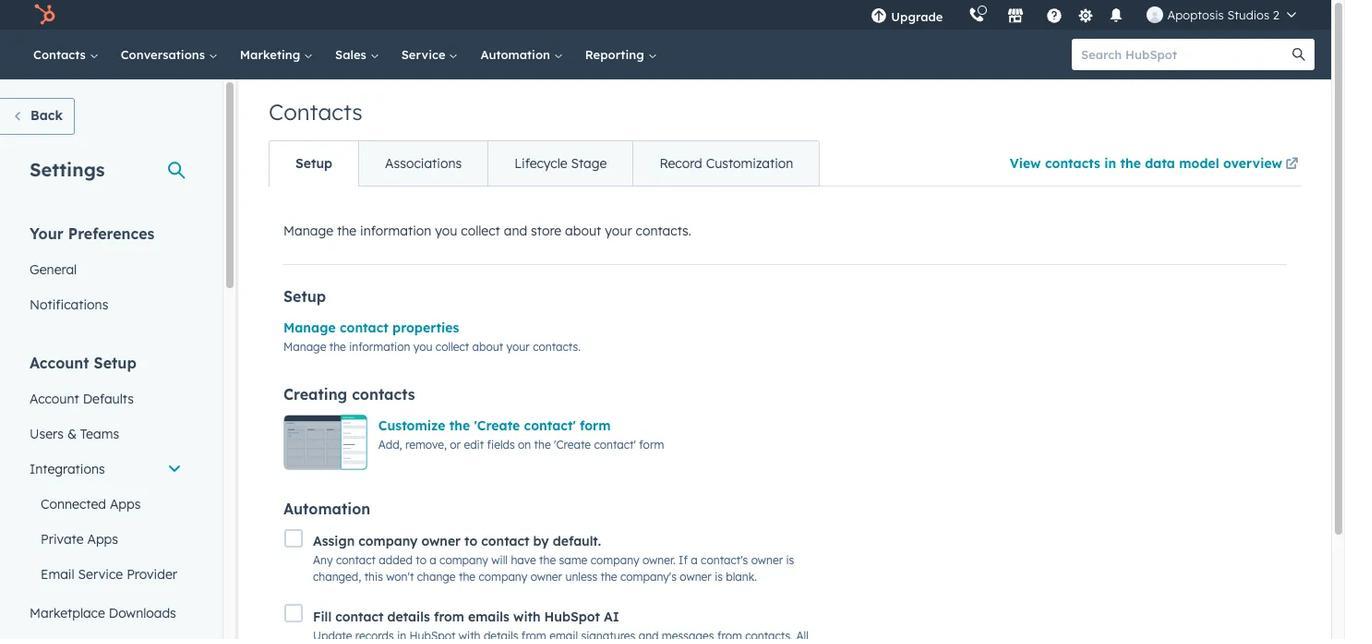 Task type: vqa. For each thing, say whether or not it's contained in the screenshot.
Call Image
no



Task type: locate. For each thing, give the bounding box(es) containing it.
company's
[[621, 570, 677, 584]]

1 vertical spatial service
[[78, 566, 123, 583]]

1 vertical spatial you
[[413, 340, 433, 354]]

0 horizontal spatial about
[[472, 340, 503, 354]]

1 horizontal spatial 'create
[[554, 438, 591, 452]]

the inside manage contact properties manage the information you collect about your contacts.
[[329, 340, 346, 354]]

contacts link
[[22, 30, 110, 79]]

setup
[[295, 155, 332, 172], [283, 287, 326, 306], [94, 354, 136, 372]]

0 vertical spatial your
[[605, 223, 632, 239]]

if
[[679, 553, 688, 567]]

information down manage contact properties "link"
[[349, 340, 410, 354]]

to left by
[[465, 533, 478, 550]]

collect left and on the left of page
[[461, 223, 500, 239]]

0 vertical spatial service
[[401, 47, 449, 62]]

1 vertical spatial setup
[[283, 287, 326, 306]]

1 manage from the top
[[283, 223, 333, 239]]

2 vertical spatial manage
[[283, 340, 326, 354]]

lifecycle stage link
[[488, 141, 633, 186]]

the right the in
[[1121, 155, 1141, 172]]

apoptosis
[[1168, 7, 1224, 22]]

about up the 'customize the 'create contact' form' link
[[472, 340, 503, 354]]

manage contact properties manage the information you collect about your contacts.
[[283, 320, 581, 354]]

0 horizontal spatial automation
[[283, 500, 371, 518]]

account setup element
[[18, 353, 193, 639]]

0 horizontal spatial to
[[416, 553, 427, 567]]

0 vertical spatial apps
[[110, 496, 141, 513]]

is down contact's
[[715, 570, 723, 584]]

account defaults link
[[18, 381, 193, 416]]

settings link
[[1074, 5, 1097, 24]]

sales
[[335, 47, 370, 62]]

collect inside manage contact properties manage the information you collect about your contacts.
[[436, 340, 469, 354]]

0 horizontal spatial contacts
[[33, 47, 89, 62]]

1 vertical spatial is
[[715, 570, 723, 584]]

contacts inside view contacts in the data model overview link
[[1045, 155, 1101, 172]]

navigation
[[269, 140, 820, 187]]

owner up 'blank.' at the bottom right
[[751, 553, 783, 567]]

contacts for view
[[1045, 155, 1101, 172]]

menu containing apoptosis studios 2
[[858, 0, 1309, 30]]

blank.
[[726, 570, 757, 584]]

1 horizontal spatial a
[[691, 553, 698, 567]]

1 a from the left
[[430, 553, 437, 567]]

owner down if
[[680, 570, 712, 584]]

manage for manage the information you collect and store about your contacts.
[[283, 223, 333, 239]]

contact's
[[701, 553, 748, 567]]

private apps link
[[18, 522, 193, 557]]

contacts up customize
[[352, 385, 415, 404]]

navigation containing setup
[[269, 140, 820, 187]]

0 horizontal spatial a
[[430, 553, 437, 567]]

automation up assign
[[283, 500, 371, 518]]

1 vertical spatial information
[[349, 340, 410, 354]]

1 vertical spatial form
[[639, 438, 664, 452]]

customize
[[378, 417, 446, 434]]

account up account defaults
[[30, 354, 89, 372]]

the down by
[[539, 553, 556, 567]]

0 horizontal spatial is
[[715, 570, 723, 584]]

0 vertical spatial manage
[[283, 223, 333, 239]]

default.
[[553, 533, 601, 550]]

private
[[41, 531, 84, 548]]

general
[[30, 261, 77, 278]]

you down properties
[[413, 340, 433, 354]]

about
[[565, 223, 601, 239], [472, 340, 503, 354]]

1 vertical spatial your
[[507, 340, 530, 354]]

the inside view contacts in the data model overview link
[[1121, 155, 1141, 172]]

'create up fields
[[474, 417, 520, 434]]

contacts for creating
[[352, 385, 415, 404]]

will
[[492, 553, 508, 567]]

to up 'change'
[[416, 553, 427, 567]]

0 horizontal spatial contacts.
[[533, 340, 581, 354]]

menu item
[[956, 0, 960, 30]]

integrations
[[30, 461, 105, 477]]

0 vertical spatial about
[[565, 223, 601, 239]]

service right sales link
[[401, 47, 449, 62]]

a right if
[[691, 553, 698, 567]]

contacts up setup link
[[269, 98, 363, 126]]

owner.
[[643, 553, 676, 567]]

menu
[[858, 0, 1309, 30]]

0 vertical spatial contacts
[[33, 47, 89, 62]]

1 vertical spatial collect
[[436, 340, 469, 354]]

0 horizontal spatial contact'
[[524, 417, 576, 434]]

1 vertical spatial apps
[[87, 531, 118, 548]]

1 vertical spatial contacts
[[269, 98, 363, 126]]

0 horizontal spatial you
[[413, 340, 433, 354]]

1 horizontal spatial contact'
[[594, 438, 636, 452]]

collect down properties
[[436, 340, 469, 354]]

email
[[41, 566, 74, 583]]

tara schultz image
[[1147, 6, 1164, 23]]

0 vertical spatial contacts.
[[636, 223, 692, 239]]

connected apps link
[[18, 487, 193, 522]]

1 horizontal spatial about
[[565, 223, 601, 239]]

studios
[[1228, 7, 1270, 22]]

details
[[387, 608, 430, 625]]

your up the 'customize the 'create contact' form' link
[[507, 340, 530, 354]]

0 vertical spatial setup
[[295, 155, 332, 172]]

record customization
[[660, 155, 794, 172]]

contact up this
[[336, 553, 376, 567]]

account for account setup
[[30, 354, 89, 372]]

1 account from the top
[[30, 354, 89, 372]]

view contacts in the data model overview
[[1010, 155, 1283, 172]]

data
[[1145, 155, 1175, 172]]

creating contacts
[[283, 385, 415, 404]]

1 horizontal spatial your
[[605, 223, 632, 239]]

company up added
[[359, 533, 418, 550]]

to
[[465, 533, 478, 550], [416, 553, 427, 567]]

contact left properties
[[340, 320, 389, 336]]

Search HubSpot search field
[[1072, 39, 1298, 70]]

about right store
[[565, 223, 601, 239]]

0 vertical spatial is
[[786, 553, 795, 567]]

a up 'change'
[[430, 553, 437, 567]]

contact right fill
[[335, 608, 384, 625]]

0 horizontal spatial 'create
[[474, 417, 520, 434]]

the
[[1121, 155, 1141, 172], [337, 223, 357, 239], [329, 340, 346, 354], [450, 417, 470, 434], [534, 438, 551, 452], [539, 553, 556, 567], [459, 570, 476, 584], [601, 570, 617, 584]]

'create right on
[[554, 438, 591, 452]]

downloads
[[109, 605, 176, 621]]

1 horizontal spatial you
[[435, 223, 458, 239]]

2 link opens in a new window image from the top
[[1286, 158, 1299, 172]]

0 vertical spatial you
[[435, 223, 458, 239]]

1 horizontal spatial form
[[639, 438, 664, 452]]

information down associations link on the top left of page
[[360, 223, 432, 239]]

the right on
[[534, 438, 551, 452]]

0 vertical spatial 'create
[[474, 417, 520, 434]]

contacts down hubspot 'link'
[[33, 47, 89, 62]]

service
[[401, 47, 449, 62], [78, 566, 123, 583]]

2 account from the top
[[30, 391, 79, 407]]

0 vertical spatial contact'
[[524, 417, 576, 434]]

1 horizontal spatial service
[[401, 47, 449, 62]]

company up company's
[[591, 553, 640, 567]]

2 manage from the top
[[283, 320, 336, 336]]

model
[[1179, 155, 1220, 172]]

contact
[[340, 320, 389, 336], [481, 533, 530, 550], [336, 553, 376, 567], [335, 608, 384, 625]]

0 horizontal spatial your
[[507, 340, 530, 354]]

email service provider link
[[18, 557, 193, 592]]

1 vertical spatial about
[[472, 340, 503, 354]]

&
[[67, 426, 77, 442]]

1 vertical spatial automation
[[283, 500, 371, 518]]

manage the information you collect and store about your contacts.
[[283, 223, 692, 239]]

marketplace downloads link
[[18, 596, 193, 631]]

0 vertical spatial account
[[30, 354, 89, 372]]

0 horizontal spatial contacts
[[352, 385, 415, 404]]

the down manage contact properties "link"
[[329, 340, 346, 354]]

provider
[[127, 566, 177, 583]]

1 vertical spatial contacts.
[[533, 340, 581, 354]]

about inside manage contact properties manage the information you collect about your contacts.
[[472, 340, 503, 354]]

1 vertical spatial contact'
[[594, 438, 636, 452]]

1 horizontal spatial contacts.
[[636, 223, 692, 239]]

contact'
[[524, 417, 576, 434], [594, 438, 636, 452]]

help button
[[1039, 0, 1071, 30]]

1 vertical spatial contacts
[[352, 385, 415, 404]]

0 vertical spatial information
[[360, 223, 432, 239]]

you left and on the left of page
[[435, 223, 458, 239]]

manage
[[283, 223, 333, 239], [283, 320, 336, 336], [283, 340, 326, 354]]

this
[[364, 570, 383, 584]]

hubspot image
[[33, 4, 55, 26]]

1 horizontal spatial to
[[465, 533, 478, 550]]

1 horizontal spatial automation
[[481, 47, 554, 62]]

contact' right on
[[594, 438, 636, 452]]

0 vertical spatial to
[[465, 533, 478, 550]]

store
[[531, 223, 562, 239]]

emails
[[468, 608, 510, 625]]

apps down 'connected apps' link
[[87, 531, 118, 548]]

general link
[[18, 252, 193, 287]]

your
[[605, 223, 632, 239], [507, 340, 530, 354]]

the right 'change'
[[459, 570, 476, 584]]

the right unless
[[601, 570, 617, 584]]

apoptosis studios 2 button
[[1136, 0, 1308, 30]]

your preferences element
[[18, 223, 193, 322]]

your right store
[[605, 223, 632, 239]]

contacts.
[[636, 223, 692, 239], [533, 340, 581, 354]]

account setup
[[30, 354, 136, 372]]

apps for private apps
[[87, 531, 118, 548]]

users & teams
[[30, 426, 119, 442]]

customize the 'create contact' form add, remove, or edit fields on the 'create contact' form
[[378, 417, 664, 452]]

0 vertical spatial contacts
[[1045, 155, 1101, 172]]

owner up 'change'
[[422, 533, 461, 550]]

0 horizontal spatial service
[[78, 566, 123, 583]]

you
[[435, 223, 458, 239], [413, 340, 433, 354]]

changed,
[[313, 570, 361, 584]]

contacts
[[1045, 155, 1101, 172], [352, 385, 415, 404]]

1 vertical spatial account
[[30, 391, 79, 407]]

apps down integrations button
[[110, 496, 141, 513]]

is right contact's
[[786, 553, 795, 567]]

0 vertical spatial form
[[580, 417, 611, 434]]

teams
[[80, 426, 119, 442]]

automation right the service link
[[481, 47, 554, 62]]

from
[[434, 608, 464, 625]]

contacts left the in
[[1045, 155, 1101, 172]]

same
[[559, 553, 588, 567]]

service down private apps link
[[78, 566, 123, 583]]

service inside "link"
[[78, 566, 123, 583]]

company
[[359, 533, 418, 550], [440, 553, 488, 567], [591, 553, 640, 567], [479, 570, 528, 584]]

link opens in a new window image
[[1286, 154, 1299, 176], [1286, 158, 1299, 172]]

account up "users" at the bottom of the page
[[30, 391, 79, 407]]

1 horizontal spatial contacts
[[1045, 155, 1101, 172]]

0 horizontal spatial form
[[580, 417, 611, 434]]

contact' up on
[[524, 417, 576, 434]]

1 vertical spatial manage
[[283, 320, 336, 336]]

2 a from the left
[[691, 553, 698, 567]]

1 horizontal spatial contacts
[[269, 98, 363, 126]]

form
[[580, 417, 611, 434], [639, 438, 664, 452]]

search image
[[1293, 48, 1306, 61]]



Task type: describe. For each thing, give the bounding box(es) containing it.
users
[[30, 426, 64, 442]]

connected apps
[[41, 496, 141, 513]]

marketplace
[[30, 605, 105, 621]]

apps for connected apps
[[110, 496, 141, 513]]

notifications button
[[1101, 0, 1133, 30]]

view
[[1010, 155, 1041, 172]]

conversations link
[[110, 30, 229, 79]]

marketplace downloads
[[30, 605, 176, 621]]

marketplaces image
[[1008, 8, 1025, 25]]

1 vertical spatial 'create
[[554, 438, 591, 452]]

unless
[[566, 570, 598, 584]]

private apps
[[41, 531, 118, 548]]

account for account defaults
[[30, 391, 79, 407]]

manage contact properties link
[[283, 320, 459, 336]]

users & teams link
[[18, 416, 193, 452]]

your preferences
[[30, 224, 155, 243]]

contact up will
[[481, 533, 530, 550]]

lifecycle
[[514, 155, 567, 172]]

calling icon button
[[962, 3, 993, 27]]

notifications
[[30, 296, 108, 313]]

search button
[[1284, 39, 1315, 70]]

preferences
[[68, 224, 155, 243]]

company up 'change'
[[440, 553, 488, 567]]

view contacts in the data model overview link
[[1010, 143, 1302, 186]]

fill
[[313, 608, 332, 625]]

fields
[[487, 438, 515, 452]]

upgrade image
[[871, 8, 888, 25]]

and
[[504, 223, 527, 239]]

defaults
[[83, 391, 134, 407]]

information inside manage contact properties manage the information you collect about your contacts.
[[349, 340, 410, 354]]

lifecycle stage
[[514, 155, 607, 172]]

record
[[660, 155, 703, 172]]

added
[[379, 553, 413, 567]]

1 link opens in a new window image from the top
[[1286, 154, 1299, 176]]

you inside manage contact properties manage the information you collect about your contacts.
[[413, 340, 433, 354]]

setup inside navigation
[[295, 155, 332, 172]]

0 vertical spatial collect
[[461, 223, 500, 239]]

associations link
[[358, 141, 488, 186]]

marketing link
[[229, 30, 324, 79]]

contact inside manage contact properties manage the information you collect about your contacts.
[[340, 320, 389, 336]]

company down will
[[479, 570, 528, 584]]

customize the 'create contact' form link
[[378, 417, 611, 434]]

add,
[[378, 438, 402, 452]]

edit
[[464, 438, 484, 452]]

won't
[[386, 570, 414, 584]]

0 vertical spatial automation
[[481, 47, 554, 62]]

associations
[[385, 155, 462, 172]]

fill contact details from emails with hubspot ai
[[313, 608, 619, 625]]

hubspot
[[544, 608, 600, 625]]

in
[[1105, 155, 1117, 172]]

1 vertical spatial to
[[416, 553, 427, 567]]

your inside manage contact properties manage the information you collect about your contacts.
[[507, 340, 530, 354]]

on
[[518, 438, 531, 452]]

2
[[1273, 7, 1280, 22]]

with
[[513, 608, 541, 625]]

customization
[[706, 155, 794, 172]]

contacts. inside manage contact properties manage the information you collect about your contacts.
[[533, 340, 581, 354]]

marketing
[[240, 47, 304, 62]]

reporting
[[585, 47, 648, 62]]

settings image
[[1078, 8, 1094, 24]]

service link
[[390, 30, 470, 79]]

the up or
[[450, 417, 470, 434]]

overview
[[1224, 155, 1283, 172]]

creating
[[283, 385, 347, 404]]

sales link
[[324, 30, 390, 79]]

account defaults
[[30, 391, 134, 407]]

record customization link
[[633, 141, 819, 186]]

remove,
[[405, 438, 447, 452]]

email service provider
[[41, 566, 177, 583]]

setup link
[[270, 141, 358, 186]]

connected
[[41, 496, 106, 513]]

help image
[[1047, 8, 1063, 25]]

2 vertical spatial setup
[[94, 354, 136, 372]]

upgrade
[[891, 9, 943, 24]]

back
[[30, 107, 63, 124]]

conversations
[[121, 47, 209, 62]]

notifications link
[[18, 287, 193, 322]]

properties
[[393, 320, 459, 336]]

ai
[[604, 608, 619, 625]]

3 manage from the top
[[283, 340, 326, 354]]

1 horizontal spatial is
[[786, 553, 795, 567]]

your
[[30, 224, 64, 243]]

reporting link
[[574, 30, 668, 79]]

hubspot link
[[22, 4, 69, 26]]

the down setup link
[[337, 223, 357, 239]]

owner down have
[[531, 570, 562, 584]]

automation link
[[470, 30, 574, 79]]

notifications image
[[1109, 8, 1125, 25]]

any
[[313, 553, 333, 567]]

assign company owner to contact by default. any contact added to a company will have the same company owner. if a contact's owner is changed, this won't change the company owner unless the company's owner is blank.
[[313, 533, 795, 584]]

change
[[417, 570, 456, 584]]

calling icon image
[[969, 7, 986, 24]]

manage for manage contact properties manage the information you collect about your contacts.
[[283, 320, 336, 336]]

apoptosis studios 2
[[1168, 7, 1280, 22]]

assign
[[313, 533, 355, 550]]

marketplaces button
[[997, 0, 1036, 30]]

or
[[450, 438, 461, 452]]



